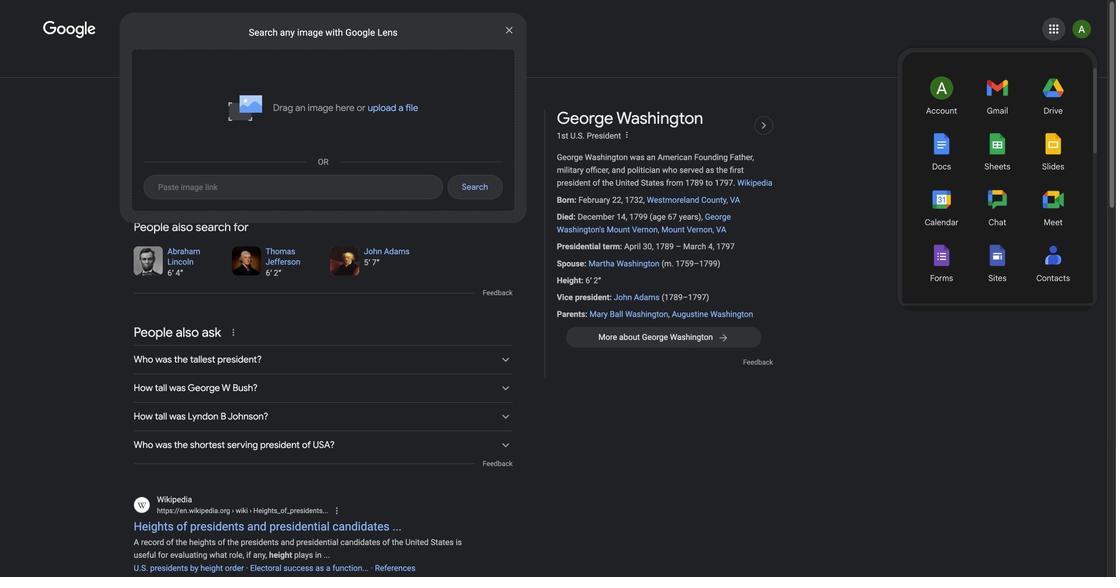 Task type: locate. For each thing, give the bounding box(es) containing it.
Paste image link field
[[144, 175, 443, 200]]

None search field
[[0, 13, 527, 223]]

google image
[[43, 21, 97, 38]]

None text field
[[157, 506, 328, 517]]

google apps image
[[1048, 22, 1062, 36]]

heading
[[557, 109, 704, 128], [134, 113, 425, 132], [134, 220, 513, 235]]

thomas jefferson image
[[232, 247, 261, 276]]

navigation
[[0, 51, 1108, 84]]

more options image
[[621, 129, 633, 141], [623, 130, 632, 139]]

None text field
[[230, 507, 328, 515]]



Task type: describe. For each thing, give the bounding box(es) containing it.
john adams image
[[330, 247, 359, 276]]

abraham lincoln image
[[134, 247, 163, 276]]

upload.wikimedia.org/wikipedia/commons/b/b6/gilber... image
[[436, 113, 513, 206]]



Task type: vqa. For each thing, say whether or not it's contained in the screenshot.
search field
yes



